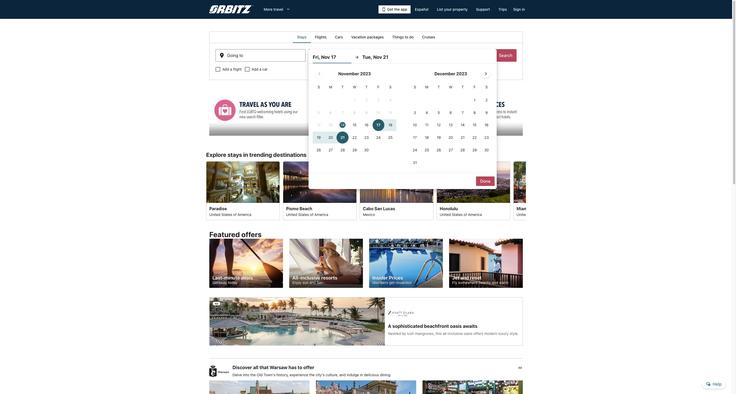 Task type: describe. For each thing, give the bounding box(es) containing it.
get
[[387, 7, 394, 12]]

united inside "paradise united states of america"
[[210, 212, 221, 217]]

2 15 button from the left
[[469, 119, 481, 131]]

1 button
[[469, 94, 481, 106]]

2 s from the left
[[390, 85, 392, 89]]

pismo beach featuring a sunset, views and tropical scenes image
[[283, 161, 357, 203]]

a for car
[[260, 67, 262, 71]]

discover all that warsaw has to offer delve into the old town's history, experience the city's culture, and indulge in delicious dining.
[[233, 365, 392, 377]]

24 inside december 2023 element
[[413, 148, 418, 152]]

previous month image
[[316, 71, 323, 77]]

of inside pismo beach united states of america
[[310, 212, 314, 217]]

warsaw
[[270, 365, 288, 370]]

packages
[[368, 35, 384, 39]]

14 for 1st 14 button from left
[[341, 123, 345, 127]]

united inside pismo beach united states of america
[[286, 212, 298, 217]]

24 inside november 2023 element
[[377, 135, 381, 140]]

28 for second 28 button from the right
[[341, 148, 345, 152]]

your
[[445, 7, 452, 12]]

f for december 2023
[[474, 85, 476, 89]]

30 for 2nd 30 button from right
[[365, 148, 369, 152]]

m for december 2023
[[426, 85, 429, 89]]

cabo
[[363, 206, 374, 211]]

nov 17 - nov 21
[[320, 55, 350, 60]]

fri,
[[313, 54, 320, 60]]

1 30 button from the left
[[361, 144, 373, 156]]

featured offers main content
[[0, 31, 733, 394]]

2 28 button from the left
[[457, 144, 469, 156]]

of inside "paradise united states of america"
[[233, 212, 237, 217]]

19 button
[[433, 132, 445, 144]]

17 inside button
[[329, 55, 333, 60]]

travel
[[274, 7, 284, 12]]

tue,
[[363, 54, 373, 60]]

7 button
[[457, 107, 469, 119]]

cruises link
[[418, 31, 440, 43]]

miami beach featuring a city and street scenes image
[[514, 161, 588, 203]]

stays link
[[293, 31, 311, 43]]

2 t from the left
[[366, 85, 368, 89]]

next month image
[[484, 71, 490, 77]]

last-
[[213, 275, 224, 281]]

paradise
[[210, 206, 227, 211]]

1 26 button from the left
[[313, 144, 325, 156]]

1 29 button from the left
[[349, 144, 361, 156]]

discover
[[233, 365, 252, 370]]

list your property
[[437, 7, 468, 12]]

flight
[[233, 67, 242, 71]]

3 button
[[409, 107, 421, 119]]

9 button
[[481, 107, 493, 119]]

26 inside november 2023 element
[[317, 148, 321, 152]]

0 horizontal spatial the
[[251, 373, 256, 377]]

culture,
[[326, 373, 339, 377]]

23 for first the 23 button from the right
[[485, 135, 489, 140]]

f for november 2023
[[378, 85, 380, 89]]

delve
[[233, 373, 242, 377]]

show previous card image
[[203, 188, 210, 194]]

of inside honolulu united states of america
[[464, 212, 468, 217]]

trending
[[250, 151, 272, 158]]

25 for the rightmost 25 button
[[425, 148, 429, 152]]

makiki - lower punchbowl - tantalus showing landscape views, a sunset and a city image
[[437, 161, 511, 203]]

1 ad image from the left
[[210, 381, 310, 394]]

san
[[375, 206, 383, 211]]

m for november 2023
[[329, 85, 333, 89]]

pismo
[[286, 206, 299, 211]]

honolulu
[[440, 206, 458, 211]]

2 26 button from the left
[[433, 144, 445, 156]]

a for flight
[[230, 67, 232, 71]]

27 button inside november 2023 element
[[325, 144, 337, 156]]

has
[[289, 365, 297, 370]]

warm
[[500, 280, 509, 285]]

delicious
[[364, 373, 379, 377]]

vacation packages link
[[347, 31, 388, 43]]

8
[[474, 110, 476, 115]]

16 for 1st 16 button from left
[[365, 123, 369, 127]]

1 s from the left
[[318, 85, 320, 89]]

getaway
[[213, 280, 227, 285]]

1 horizontal spatial the
[[310, 373, 315, 377]]

states inside honolulu united states of america
[[452, 212, 463, 217]]

4 t from the left
[[462, 85, 464, 89]]

honolulu united states of america
[[440, 206, 482, 217]]

trips link
[[495, 5, 512, 14]]

more travel
[[264, 7, 284, 12]]

get the app
[[387, 7, 408, 12]]

1 horizontal spatial 21
[[384, 54, 389, 60]]

ad
[[519, 366, 522, 369]]

today
[[228, 280, 238, 285]]

last-minute deals getaway today
[[213, 275, 253, 285]]

1 28 button from the left
[[337, 144, 349, 156]]

marina cabo san lucas which includes a marina, a coastal town and night scenes image
[[360, 161, 434, 203]]

minute
[[224, 275, 240, 281]]

26 inside december 2023 element
[[437, 148, 441, 152]]

sign in
[[514, 7, 525, 12]]

15 inside november 2023 element
[[353, 123, 357, 127]]

17 right the fri,
[[331, 54, 336, 60]]

today element
[[340, 122, 346, 128]]

nov 17 - nov 21 button
[[309, 49, 399, 62]]

delve into the old town's history, experience the city's culture, and indulge in delicious dining. link
[[233, 371, 515, 377]]

america inside honolulu united states of america
[[469, 212, 482, 217]]

1 t from the left
[[342, 85, 344, 89]]

experience
[[290, 373, 309, 377]]

inclusive
[[301, 275, 320, 281]]

30 for 1st 30 button from the right
[[485, 148, 489, 152]]

rewarded
[[396, 280, 412, 285]]

10 button
[[409, 119, 421, 131]]

las vegas featuring interior views image
[[206, 161, 280, 203]]

tue, nov 21 button
[[363, 51, 402, 63]]

search button
[[495, 49, 517, 62]]

5 button
[[433, 107, 445, 119]]

1 vertical spatial in
[[243, 151, 248, 158]]

21 inside december 2023 element
[[461, 135, 465, 140]]

2023 for november 2023
[[361, 71, 371, 76]]

america inside 'miami beach united states of america'
[[545, 212, 559, 217]]

tab list inside featured offers main content
[[210, 31, 523, 43]]

1 22 button from the left
[[349, 132, 361, 144]]

download the app button image
[[382, 7, 386, 12]]

list your property link
[[433, 5, 472, 14]]

into
[[243, 373, 250, 377]]

enjoy
[[293, 280, 302, 285]]

11 button
[[421, 119, 433, 131]]

fri, nov 17 button
[[313, 51, 352, 63]]

12 button
[[433, 119, 445, 131]]

1 14 button from the left
[[337, 119, 349, 131]]

history,
[[277, 373, 289, 377]]

3 ad image from the left
[[423, 381, 523, 394]]

property
[[453, 7, 468, 12]]

18
[[425, 135, 429, 140]]

dining.
[[380, 373, 392, 377]]

2023 for december 2023
[[457, 71, 468, 76]]

19
[[437, 135, 441, 140]]

get
[[390, 280, 395, 285]]

members
[[373, 280, 389, 285]]

more
[[264, 7, 273, 12]]

fri, nov 17
[[313, 54, 336, 60]]

of inside 'miami beach united states of america'
[[541, 212, 544, 217]]

9
[[486, 110, 488, 115]]

vacation
[[352, 35, 367, 39]]

0 vertical spatial 25 button
[[385, 132, 397, 144]]

states inside 'miami beach united states of america'
[[529, 212, 540, 217]]

cars
[[335, 35, 343, 39]]

application inside featured offers main content
[[313, 67, 493, 169]]

1 15 button from the left
[[349, 119, 361, 131]]

city's
[[316, 373, 325, 377]]

1
[[474, 98, 476, 102]]

12
[[437, 123, 441, 127]]

1 horizontal spatial 24 button
[[409, 144, 421, 156]]



Task type: vqa. For each thing, say whether or not it's contained in the screenshot.
Cruises link
yes



Task type: locate. For each thing, give the bounding box(es) containing it.
t down the 'december'
[[438, 85, 440, 89]]

tab list
[[210, 31, 523, 43]]

1 of from the left
[[233, 212, 237, 217]]

30 button
[[361, 144, 373, 156], [481, 144, 493, 156]]

2 of from the left
[[310, 212, 314, 217]]

4 united from the left
[[517, 212, 528, 217]]

1 vertical spatial 25 button
[[421, 144, 433, 156]]

1 horizontal spatial 14 button
[[457, 119, 469, 131]]

3 s from the left
[[414, 85, 416, 89]]

17
[[331, 54, 336, 60], [329, 55, 333, 60], [413, 135, 417, 140]]

16 button down 9 button
[[481, 119, 493, 131]]

1 horizontal spatial 27 button
[[445, 144, 457, 156]]

states down the honolulu
[[452, 212, 463, 217]]

1 vertical spatial 24 button
[[409, 144, 421, 156]]

1 23 button from the left
[[361, 132, 373, 144]]

2 27 from the left
[[449, 148, 453, 152]]

1 horizontal spatial 29
[[473, 148, 477, 152]]

2 16 button from the left
[[481, 119, 493, 131]]

21 right 20 button
[[461, 135, 465, 140]]

16 inside december 2023 element
[[485, 123, 489, 127]]

beach for pismo beach
[[300, 206, 312, 211]]

offer
[[304, 365, 315, 370]]

in inside dropdown button
[[522, 7, 525, 12]]

1 horizontal spatial ad image
[[316, 381, 417, 394]]

states inside "paradise united states of america"
[[222, 212, 232, 217]]

1 m from the left
[[329, 85, 333, 89]]

2 23 from the left
[[485, 135, 489, 140]]

0 horizontal spatial 27
[[329, 148, 333, 152]]

and inside the discover all that warsaw has to offer delve into the old town's history, experience the city's culture, and indulge in delicious dining.
[[340, 373, 346, 377]]

states inside pismo beach united states of america
[[299, 212, 309, 217]]

29 inside december 2023 element
[[473, 148, 477, 152]]

0 horizontal spatial in
[[243, 151, 248, 158]]

the down offer
[[310, 373, 315, 377]]

25 inside december 2023 element
[[425, 148, 429, 152]]

1 horizontal spatial 28 button
[[457, 144, 469, 156]]

21 right tue,
[[384, 54, 389, 60]]

0 horizontal spatial 23 button
[[361, 132, 373, 144]]

16 right the today element
[[365, 123, 369, 127]]

15 button right the today element
[[349, 119, 361, 131]]

the inside 'link'
[[395, 7, 400, 12]]

1 horizontal spatial 22 button
[[469, 132, 481, 144]]

and left fun
[[310, 280, 316, 285]]

28 down the today element
[[341, 148, 345, 152]]

united down paradise
[[210, 212, 221, 217]]

13 button
[[445, 119, 457, 131]]

in right the 'sign'
[[522, 7, 525, 12]]

trips
[[499, 7, 508, 12]]

0 horizontal spatial 2023
[[361, 71, 371, 76]]

get the app link
[[379, 5, 411, 14]]

featured offers region
[[206, 227, 527, 291]]

4 america from the left
[[545, 212, 559, 217]]

2 beach from the left
[[530, 206, 543, 211]]

1 horizontal spatial 25 button
[[421, 144, 433, 156]]

28 button down the today element
[[337, 144, 349, 156]]

6 button
[[445, 107, 457, 119]]

1 horizontal spatial add
[[252, 67, 259, 71]]

28 button
[[337, 144, 349, 156], [457, 144, 469, 156]]

done button
[[477, 176, 495, 186]]

0 horizontal spatial 24 button
[[373, 132, 385, 144]]

29 button
[[349, 144, 361, 156], [469, 144, 481, 156]]

31
[[413, 160, 417, 165]]

2 14 button from the left
[[457, 119, 469, 131]]

2 horizontal spatial in
[[522, 7, 525, 12]]

deals
[[241, 275, 253, 281]]

1 w from the left
[[353, 85, 357, 89]]

1 horizontal spatial f
[[474, 85, 476, 89]]

beachy
[[479, 280, 491, 285]]

all-
[[293, 275, 301, 281]]

16 for second 16 button
[[485, 123, 489, 127]]

cruises
[[423, 35, 436, 39]]

26
[[317, 148, 321, 152], [437, 148, 441, 152]]

0 horizontal spatial 15
[[353, 123, 357, 127]]

0 horizontal spatial m
[[329, 85, 333, 89]]

21 inside button
[[346, 55, 350, 60]]

1 horizontal spatial 24
[[413, 148, 418, 152]]

1 horizontal spatial 14
[[461, 123, 465, 127]]

states down paradise
[[222, 212, 232, 217]]

prices
[[389, 275, 403, 281]]

1 horizontal spatial 30
[[485, 148, 489, 152]]

united inside 'miami beach united states of america'
[[517, 212, 528, 217]]

1 horizontal spatial 16
[[485, 123, 489, 127]]

21 left directional icon
[[346, 55, 350, 60]]

jet
[[453, 275, 460, 281]]

all
[[253, 365, 259, 370]]

español
[[415, 7, 429, 12]]

24
[[377, 135, 381, 140], [413, 148, 418, 152]]

1 22 from the left
[[353, 135, 357, 140]]

december 2023
[[435, 71, 468, 76]]

5
[[438, 110, 440, 115]]

1 horizontal spatial to
[[405, 35, 409, 39]]

search
[[499, 53, 513, 58]]

to left do
[[405, 35, 409, 39]]

add a flight
[[223, 67, 242, 71]]

2 28 from the left
[[461, 148, 465, 152]]

0 vertical spatial in
[[522, 7, 525, 12]]

november 2023
[[339, 71, 371, 76]]

orbitz logo image
[[210, 5, 254, 14]]

1 horizontal spatial 27
[[449, 148, 453, 152]]

2023 right the 'december'
[[457, 71, 468, 76]]

0 vertical spatial to
[[405, 35, 409, 39]]

america inside "paradise united states of america"
[[238, 212, 252, 217]]

1 vertical spatial to
[[298, 365, 303, 370]]

destinations
[[274, 151, 307, 158]]

fun
[[317, 280, 323, 285]]

and left indulge
[[340, 373, 346, 377]]

3
[[414, 110, 416, 115]]

30 inside november 2023 element
[[365, 148, 369, 152]]

cabo san lucas mexico
[[363, 206, 396, 217]]

0 vertical spatial 24 button
[[373, 132, 385, 144]]

31 button
[[409, 157, 421, 169]]

28 button down '21' button
[[457, 144, 469, 156]]

1 beach from the left
[[300, 206, 312, 211]]

0 horizontal spatial 29
[[353, 148, 357, 152]]

t down november 2023 in the top of the page
[[366, 85, 368, 89]]

f inside december 2023 element
[[474, 85, 476, 89]]

4 of from the left
[[541, 212, 544, 217]]

23
[[365, 135, 369, 140], [485, 135, 489, 140]]

1 horizontal spatial 26 button
[[433, 144, 445, 156]]

add left "flight"
[[223, 67, 229, 71]]

w inside november 2023 element
[[353, 85, 357, 89]]

united inside honolulu united states of america
[[440, 212, 451, 217]]

tue, nov 21
[[363, 54, 389, 60]]

discover all that warsaw has to offer link
[[233, 365, 515, 371]]

6
[[450, 110, 452, 115]]

2 horizontal spatial ad image
[[423, 381, 523, 394]]

29
[[353, 148, 357, 152], [473, 148, 477, 152]]

1 horizontal spatial 29 button
[[469, 144, 481, 156]]

1 14 from the left
[[341, 123, 345, 127]]

0 horizontal spatial add
[[223, 67, 229, 71]]

1 15 from the left
[[353, 123, 357, 127]]

t
[[342, 85, 344, 89], [366, 85, 368, 89], [438, 85, 440, 89], [462, 85, 464, 89]]

1 vertical spatial 25
[[425, 148, 429, 152]]

17 inside december 2023 element
[[413, 135, 417, 140]]

add a car
[[252, 67, 268, 71]]

2 united from the left
[[286, 212, 298, 217]]

2 26 from the left
[[437, 148, 441, 152]]

fly
[[453, 280, 458, 285]]

15 down 8 button
[[473, 123, 477, 127]]

insider prices members get rewarded
[[373, 275, 412, 285]]

15 inside december 2023 element
[[473, 123, 477, 127]]

español button
[[411, 5, 433, 14]]

beach
[[300, 206, 312, 211], [530, 206, 543, 211]]

united down miami
[[517, 212, 528, 217]]

0 horizontal spatial 30 button
[[361, 144, 373, 156]]

w down november 2023 in the top of the page
[[353, 85, 357, 89]]

a left "flight"
[[230, 67, 232, 71]]

united down the honolulu
[[440, 212, 451, 217]]

done
[[481, 179, 491, 184]]

28 for first 28 button from right
[[461, 148, 465, 152]]

2 vertical spatial in
[[360, 373, 363, 377]]

-
[[334, 55, 336, 60]]

2 w from the left
[[449, 85, 453, 89]]

w for december
[[449, 85, 453, 89]]

things to do link
[[388, 31, 418, 43]]

1 29 from the left
[[353, 148, 357, 152]]

united down pismo
[[286, 212, 298, 217]]

directional image
[[355, 55, 360, 60]]

25 left "17" button
[[389, 135, 393, 140]]

2 16 from the left
[[485, 123, 489, 127]]

0 horizontal spatial 30
[[365, 148, 369, 152]]

2 a from the left
[[260, 67, 262, 71]]

2 22 button from the left
[[469, 132, 481, 144]]

24 button
[[373, 132, 385, 144], [409, 144, 421, 156]]

ad image
[[210, 381, 310, 394], [316, 381, 417, 394], [423, 381, 523, 394]]

resorts
[[322, 275, 338, 281]]

16 inside november 2023 element
[[365, 123, 369, 127]]

20
[[449, 135, 453, 140]]

a left car
[[260, 67, 262, 71]]

states down miami
[[529, 212, 540, 217]]

1 2023 from the left
[[361, 71, 371, 76]]

16 down 9 button
[[485, 123, 489, 127]]

0 horizontal spatial 25
[[389, 135, 393, 140]]

20 button
[[445, 132, 457, 144]]

1 states from the left
[[222, 212, 232, 217]]

25 down 18 button
[[425, 148, 429, 152]]

0 horizontal spatial ad image
[[210, 381, 310, 394]]

2 29 from the left
[[473, 148, 477, 152]]

4 s from the left
[[486, 85, 488, 89]]

mexico
[[363, 212, 375, 217]]

a
[[230, 67, 232, 71], [260, 67, 262, 71]]

t down november
[[342, 85, 344, 89]]

1 horizontal spatial 15 button
[[469, 119, 481, 131]]

in right indulge
[[360, 373, 363, 377]]

25 inside november 2023 element
[[389, 135, 393, 140]]

and right jet
[[461, 275, 469, 281]]

28 inside december 2023 element
[[461, 148, 465, 152]]

1 23 from the left
[[365, 135, 369, 140]]

add left car
[[252, 67, 259, 71]]

explore stays in trending destinations
[[206, 151, 307, 158]]

15 button down 8 button
[[469, 119, 481, 131]]

2 states from the left
[[299, 212, 309, 217]]

in right stays
[[243, 151, 248, 158]]

0 vertical spatial 25
[[389, 135, 393, 140]]

25 button left "17" button
[[385, 132, 397, 144]]

to up experience
[[298, 365, 303, 370]]

1 27 button from the left
[[325, 144, 337, 156]]

16 button right the today element
[[361, 119, 373, 131]]

1 horizontal spatial 28
[[461, 148, 465, 152]]

29 inside november 2023 element
[[353, 148, 357, 152]]

w inside december 2023 element
[[449, 85, 453, 89]]

2 30 from the left
[[485, 148, 489, 152]]

to inside things to do link
[[405, 35, 409, 39]]

s
[[318, 85, 320, 89], [390, 85, 392, 89], [414, 85, 416, 89], [486, 85, 488, 89]]

application containing november 2023
[[313, 67, 493, 169]]

1 horizontal spatial 25
[[425, 148, 429, 152]]

add for add a car
[[252, 67, 259, 71]]

0 horizontal spatial a
[[230, 67, 232, 71]]

16
[[365, 123, 369, 127], [485, 123, 489, 127]]

28 inside november 2023 element
[[341, 148, 345, 152]]

w down 'december 2023'
[[449, 85, 453, 89]]

jet and reset fly somewhere beachy and warm
[[453, 275, 509, 285]]

0 horizontal spatial 28
[[341, 148, 345, 152]]

17 left -
[[329, 55, 333, 60]]

1 america from the left
[[238, 212, 252, 217]]

beach inside 'miami beach united states of america'
[[530, 206, 543, 211]]

0 horizontal spatial 26
[[317, 148, 321, 152]]

november 2023 element
[[313, 84, 397, 157]]

2 2023 from the left
[[457, 71, 468, 76]]

3 of from the left
[[464, 212, 468, 217]]

and left warm
[[492, 280, 499, 285]]

1 16 from the left
[[365, 123, 369, 127]]

1 horizontal spatial in
[[360, 373, 363, 377]]

0 horizontal spatial 26 button
[[313, 144, 325, 156]]

1 a from the left
[[230, 67, 232, 71]]

0 horizontal spatial 23
[[365, 135, 369, 140]]

america
[[238, 212, 252, 217], [315, 212, 329, 217], [469, 212, 482, 217], [545, 212, 559, 217]]

states down pismo
[[299, 212, 309, 217]]

1 vertical spatial 24
[[413, 148, 418, 152]]

0 horizontal spatial w
[[353, 85, 357, 89]]

2 m from the left
[[426, 85, 429, 89]]

0 horizontal spatial 28 button
[[337, 144, 349, 156]]

2 ad image from the left
[[316, 381, 417, 394]]

15 right the today element
[[353, 123, 357, 127]]

14
[[341, 123, 345, 127], [461, 123, 465, 127]]

beach right miami
[[530, 206, 543, 211]]

2023 down tue,
[[361, 71, 371, 76]]

0 vertical spatial 24
[[377, 135, 381, 140]]

december 2023 element
[[409, 84, 493, 169]]

w for november
[[353, 85, 357, 89]]

2 america from the left
[[315, 212, 329, 217]]

1 horizontal spatial 15
[[473, 123, 477, 127]]

2 horizontal spatial 21
[[461, 135, 465, 140]]

to inside the discover all that warsaw has to offer delve into the old town's history, experience the city's culture, and indulge in delicious dining.
[[298, 365, 303, 370]]

1 horizontal spatial 23 button
[[481, 132, 493, 144]]

2 23 button from the left
[[481, 132, 493, 144]]

3 united from the left
[[440, 212, 451, 217]]

2 f from the left
[[474, 85, 476, 89]]

1 26 from the left
[[317, 148, 321, 152]]

2 27 button from the left
[[445, 144, 457, 156]]

29 for 2nd the 29 button from the right
[[353, 148, 357, 152]]

2 add from the left
[[252, 67, 259, 71]]

2 30 button from the left
[[481, 144, 493, 156]]

14 inside the today element
[[341, 123, 345, 127]]

1 28 from the left
[[341, 148, 345, 152]]

beach for miami beach
[[530, 206, 543, 211]]

0 horizontal spatial to
[[298, 365, 303, 370]]

2 14 from the left
[[461, 123, 465, 127]]

1 horizontal spatial a
[[260, 67, 262, 71]]

0 horizontal spatial 14 button
[[337, 119, 349, 131]]

0 horizontal spatial 15 button
[[349, 119, 361, 131]]

17 button
[[409, 132, 421, 144]]

22
[[353, 135, 357, 140], [473, 135, 477, 140]]

stays
[[297, 35, 307, 39]]

2 15 from the left
[[473, 123, 477, 127]]

f
[[378, 85, 380, 89], [474, 85, 476, 89]]

in inside the discover all that warsaw has to offer delve into the old town's history, experience the city's culture, and indulge in delicious dining.
[[360, 373, 363, 377]]

1 horizontal spatial 22
[[473, 135, 477, 140]]

lucas
[[384, 206, 396, 211]]

1 united from the left
[[210, 212, 221, 217]]

america inside pismo beach united states of america
[[315, 212, 329, 217]]

1 16 button from the left
[[361, 119, 373, 131]]

22 inside november 2023 element
[[353, 135, 357, 140]]

0 horizontal spatial 29 button
[[349, 144, 361, 156]]

featured offers
[[210, 230, 262, 239]]

27 inside november 2023 element
[[329, 148, 333, 152]]

24 button inside november 2023 element
[[373, 132, 385, 144]]

0 horizontal spatial 24
[[377, 135, 381, 140]]

0 horizontal spatial beach
[[300, 206, 312, 211]]

0 horizontal spatial 22 button
[[349, 132, 361, 144]]

7
[[462, 110, 464, 115]]

26 button
[[313, 144, 325, 156], [433, 144, 445, 156]]

tab list containing stays
[[210, 31, 523, 43]]

0 horizontal spatial 16 button
[[361, 119, 373, 131]]

3 t from the left
[[438, 85, 440, 89]]

0 horizontal spatial 27 button
[[325, 144, 337, 156]]

15
[[353, 123, 357, 127], [473, 123, 477, 127]]

1 horizontal spatial beach
[[530, 206, 543, 211]]

27 inside december 2023 element
[[449, 148, 453, 152]]

28 down '21' button
[[461, 148, 465, 152]]

2 horizontal spatial the
[[395, 7, 400, 12]]

1 add from the left
[[223, 67, 229, 71]]

23 for 1st the 23 button from the left
[[365, 135, 369, 140]]

30 inside december 2023 element
[[485, 148, 489, 152]]

17 left the 18 on the top right of the page
[[413, 135, 417, 140]]

show next card image
[[523, 188, 530, 194]]

22 inside december 2023 element
[[473, 135, 477, 140]]

beach right pismo
[[300, 206, 312, 211]]

25 button down 18 button
[[421, 144, 433, 156]]

1 horizontal spatial 23
[[485, 135, 489, 140]]

18 button
[[421, 132, 433, 144]]

14 inside december 2023 element
[[461, 123, 465, 127]]

2 22 from the left
[[473, 135, 477, 140]]

22 for 2nd 22 button from the right
[[353, 135, 357, 140]]

1 30 from the left
[[365, 148, 369, 152]]

that
[[260, 365, 269, 370]]

beach inside pismo beach united states of america
[[300, 206, 312, 211]]

1 horizontal spatial m
[[426, 85, 429, 89]]

25
[[389, 135, 393, 140], [425, 148, 429, 152]]

0 horizontal spatial 22
[[353, 135, 357, 140]]

25 for the topmost 25 button
[[389, 135, 393, 140]]

explore
[[206, 151, 227, 158]]

somewhere
[[459, 280, 478, 285]]

the right get
[[395, 7, 400, 12]]

0 horizontal spatial 16
[[365, 123, 369, 127]]

29 for first the 29 button from the right
[[473, 148, 477, 152]]

2 29 button from the left
[[469, 144, 481, 156]]

22 for first 22 button from right
[[473, 135, 477, 140]]

0 horizontal spatial 25 button
[[385, 132, 397, 144]]

1 horizontal spatial w
[[449, 85, 453, 89]]

0 horizontal spatial 14
[[341, 123, 345, 127]]

3 states from the left
[[452, 212, 463, 217]]

0 horizontal spatial 21
[[346, 55, 350, 60]]

add for add a flight
[[223, 67, 229, 71]]

14 for second 14 button from left
[[461, 123, 465, 127]]

1 horizontal spatial 30 button
[[481, 144, 493, 156]]

0 horizontal spatial f
[[378, 85, 380, 89]]

t down 'december 2023'
[[462, 85, 464, 89]]

old
[[257, 373, 263, 377]]

application
[[313, 67, 493, 169]]

w
[[353, 85, 357, 89], [449, 85, 453, 89]]

1 27 from the left
[[329, 148, 333, 152]]

f inside november 2023 element
[[378, 85, 380, 89]]

1 f from the left
[[378, 85, 380, 89]]

1 horizontal spatial 26
[[437, 148, 441, 152]]

flights
[[315, 35, 327, 39]]

the left old
[[251, 373, 256, 377]]

1 horizontal spatial 16 button
[[481, 119, 493, 131]]

4 states from the left
[[529, 212, 540, 217]]

3 america from the left
[[469, 212, 482, 217]]

1 horizontal spatial 2023
[[457, 71, 468, 76]]

and inside all-inclusive resorts enjoy sun and fun
[[310, 280, 316, 285]]



